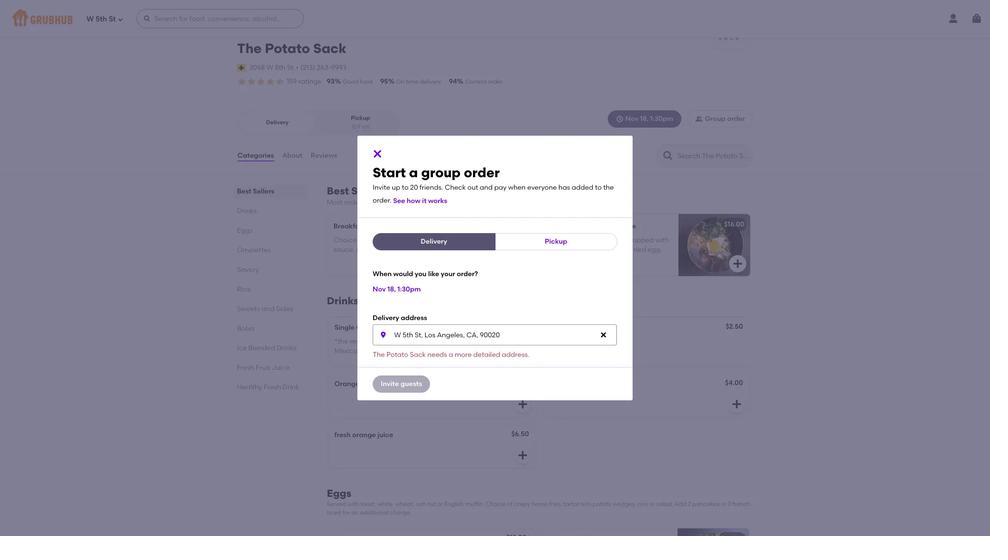 Task type: describe. For each thing, give the bounding box(es) containing it.
sellers for best sellers most ordered on grubhub
[[352, 185, 385, 197]]

pickup 0.9 mi
[[351, 115, 370, 130]]

orange juice
[[335, 380, 379, 388]]

healthy fresh drink
[[237, 384, 300, 392]]

8th
[[275, 63, 286, 72]]

a inside start a group order invite up to 20 friends. check out and pay when everyone has added to the order.
[[409, 165, 418, 181]]

when would you like your order?
[[373, 270, 478, 278]]

orange
[[335, 380, 360, 388]]

french
[[733, 501, 751, 508]]

order for correct order
[[488, 78, 503, 85]]

huatusco,
[[471, 337, 503, 346]]

best for best sellers most ordered on grubhub
[[327, 185, 349, 197]]

fresh fruit juice tab
[[237, 363, 304, 373]]

when
[[373, 270, 392, 278]]

the inside choice of meat, cheese, scrambled eggs, tater tots, cheese sauce, pico de gallo on the side. served with choice of side.
[[410, 246, 421, 254]]

breakfast
[[334, 223, 366, 231]]

with inside eggs served with toast, white, wheat, oat nut or english muffin. choice of crispy home fries, tartar tots potato wedges, rice or salad. add 2 pancakes or 2 french toast for an additional charge.
[[348, 501, 359, 508]]

2 2 from the left
[[728, 501, 732, 508]]

jalapeno bacon fried rice image
[[679, 214, 751, 277]]

kassandra"
[[432, 337, 469, 346]]

blended
[[249, 344, 275, 352]]

savory tab
[[237, 265, 304, 275]]

address.
[[502, 351, 530, 359]]

up
[[392, 184, 401, 192]]

• (213) 263-9993
[[296, 63, 347, 72]]

and inside bacon, jalapenos, onions topped with pickled jalapeno and soft fried egg.
[[603, 246, 616, 254]]

$2.50
[[726, 323, 744, 331]]

good food
[[343, 78, 373, 85]]

orange
[[353, 431, 376, 440]]

group
[[706, 115, 726, 123]]

94
[[449, 77, 457, 86]]

categories button
[[237, 139, 275, 173]]

3068
[[249, 63, 265, 72]]

eggs for eggs
[[237, 227, 253, 235]]

an
[[352, 510, 359, 516]]

$6.50
[[512, 430, 529, 439]]

people icon image
[[696, 115, 704, 123]]

delivery for delivery button
[[421, 238, 448, 246]]

rice tab
[[237, 285, 304, 295]]

invite inside button
[[381, 380, 399, 388]]

see
[[393, 197, 405, 205]]

see how it works button
[[393, 193, 448, 210]]

juice inside fresh fruit juice 'tab'
[[272, 364, 290, 372]]

Search Address search field
[[373, 325, 617, 346]]

added
[[572, 184, 594, 192]]

tartar
[[564, 501, 580, 508]]

search icon image
[[663, 150, 674, 162]]

topped
[[630, 236, 654, 244]]

0 horizontal spatial delivery
[[266, 119, 289, 126]]

and inside start a group order invite up to 20 friends. check out and pay when everyone has added to the order.
[[480, 184, 493, 192]]

the for the potato sack needs a more detailed address.
[[373, 351, 385, 359]]

0 vertical spatial of
[[359, 236, 365, 244]]

main navigation navigation
[[0, 0, 991, 37]]

w inside button
[[267, 63, 273, 72]]

would
[[394, 270, 413, 278]]

drip
[[401, 324, 414, 332]]

it
[[422, 197, 427, 205]]

ratings
[[299, 77, 321, 86]]

about button
[[282, 139, 303, 173]]

0 vertical spatial nov 18, 1:30pm
[[626, 115, 674, 123]]

fried
[[604, 223, 621, 231]]

charge.
[[390, 510, 412, 516]]

salad.
[[657, 501, 674, 508]]

1 vertical spatial a
[[449, 351, 453, 359]]

sweets and sides tab
[[237, 304, 304, 314]]

20
[[410, 184, 418, 192]]

rice inside tab
[[237, 286, 251, 294]]

1 vertical spatial nov 18, 1:30pm
[[373, 285, 421, 293]]

the inside start a group order invite up to 20 friends. check out and pay when everyone has added to the order.
[[604, 184, 614, 192]]

single
[[335, 324, 355, 332]]

omelettes
[[237, 246, 271, 254]]

jalapeno bacon fried rice
[[548, 223, 637, 231]]

wedges,
[[614, 501, 637, 508]]

1 horizontal spatial 18,
[[641, 115, 649, 123]]

english
[[445, 501, 464, 508]]

potato for the potato sack needs a more detailed address.
[[387, 351, 409, 359]]

choice inside choice of meat, cheese, scrambled eggs, tater tots, cheese sauce, pico de gallo on the side. served with choice of side.
[[334, 236, 357, 244]]

best for best sellers
[[237, 187, 252, 196]]

1 side. from the left
[[422, 246, 437, 254]]

on inside best sellers most ordered on grubhub
[[372, 198, 380, 207]]

with inside bacon, jalapenos, onions topped with pickled jalapeno and soft fried egg.
[[656, 236, 669, 244]]

pickled
[[548, 246, 572, 254]]

oat
[[416, 501, 426, 508]]

bacon
[[581, 223, 602, 231]]

tots
[[581, 501, 592, 508]]

served inside eggs served with toast, white, wheat, oat nut or english muffin. choice of crispy home fries, tartar tots potato wedges, rice or salad. add 2 pancakes or 2 french toast for an additional charge.
[[327, 501, 346, 508]]

2 side. from the left
[[510, 246, 524, 254]]

for
[[343, 510, 350, 516]]

eggs for eggs served with toast, white, wheat, oat nut or english muffin. choice of crispy home fries, tartar tots potato wedges, rice or salad. add 2 pancakes or 2 french toast for an additional charge.
[[327, 488, 352, 500]]

sack for the potato sack needs a more detailed address.
[[410, 351, 426, 359]]

st inside 3068 w 8th st button
[[287, 63, 294, 72]]

origin
[[356, 324, 377, 332]]

1 vertical spatial 18,
[[388, 285, 396, 293]]

ice blended drinks
[[237, 344, 297, 352]]

2 or from the left
[[650, 501, 656, 508]]

tater
[[470, 236, 486, 244]]

like
[[428, 270, 440, 278]]

2 eggs and 3 bacon image
[[678, 529, 750, 537]]

0 vertical spatial nov 18, 1:30pm button
[[608, 111, 682, 128]]

pay
[[495, 184, 507, 192]]

group order button
[[688, 111, 754, 128]]

pickup button
[[495, 233, 618, 251]]

delivery for delivery address
[[373, 314, 399, 322]]

can soda
[[549, 324, 582, 332]]

0 horizontal spatial nov 18, 1:30pm button
[[373, 281, 421, 298]]

juice inside orange juice button
[[361, 380, 379, 388]]

orangutan
[[375, 337, 410, 346]]

and inside tab
[[262, 305, 275, 313]]

(213) 263-9993 button
[[301, 63, 347, 73]]

crispy
[[514, 501, 531, 508]]

potato for the potato sack
[[265, 40, 310, 56]]

jalapeno
[[548, 223, 580, 231]]

breakfast burrito
[[334, 223, 389, 231]]

served inside choice of meat, cheese, scrambled eggs, tater tots, cheese sauce, pico de gallo on the side. served with choice of side.
[[439, 246, 461, 254]]

fresh fruit juice
[[237, 364, 290, 372]]

eggs,
[[450, 236, 468, 244]]

meat,
[[367, 236, 386, 244]]

bacon, jalapenos, onions topped with pickled jalapeno and soft fried egg.
[[548, 236, 669, 254]]

1 vertical spatial drinks
[[327, 295, 359, 307]]

omelettes tab
[[237, 245, 304, 255]]

0 horizontal spatial nov
[[373, 285, 386, 293]]

burrito
[[367, 223, 389, 231]]

about
[[282, 152, 303, 160]]

0.9
[[352, 123, 360, 130]]

nut
[[427, 501, 436, 508]]

option group containing pickup
[[237, 111, 401, 135]]

food
[[360, 78, 373, 85]]

delivery
[[420, 78, 442, 85]]

good
[[343, 78, 359, 85]]

boba tab
[[237, 324, 304, 334]]

fresh inside tab
[[264, 384, 281, 392]]

house
[[378, 324, 399, 332]]

wheat,
[[396, 501, 415, 508]]

jalapeno
[[573, 246, 602, 254]]

choice
[[478, 246, 500, 254]]



Task type: vqa. For each thing, say whether or not it's contained in the screenshot.


Task type: locate. For each thing, give the bounding box(es) containing it.
the down 'cheese,'
[[410, 246, 421, 254]]

a left more
[[449, 351, 453, 359]]

the right the added
[[604, 184, 614, 192]]

0 vertical spatial the
[[604, 184, 614, 192]]

pickup for pickup
[[545, 238, 568, 246]]

2 vertical spatial delivery
[[373, 314, 399, 322]]

1 horizontal spatial 2
[[728, 501, 732, 508]]

$4.00
[[726, 379, 744, 387]]

pickup for pickup 0.9 mi
[[351, 115, 370, 122]]

*the
[[335, 337, 348, 346]]

sellers inside best sellers most ordered on grubhub
[[352, 185, 385, 197]]

0 horizontal spatial fresh
[[237, 364, 255, 372]]

subscription pass image
[[237, 64, 247, 72]]

159 ratings
[[287, 77, 321, 86]]

1 horizontal spatial sellers
[[352, 185, 385, 197]]

your
[[441, 270, 456, 278]]

orange juice button
[[329, 374, 536, 417]]

0 horizontal spatial eggs
[[237, 227, 253, 235]]

0 horizontal spatial with
[[348, 501, 359, 508]]

healthy fresh drink tab
[[237, 383, 304, 393]]

0 horizontal spatial 1:30pm
[[398, 285, 421, 293]]

sack
[[313, 40, 347, 56], [410, 351, 426, 359]]

or right rice
[[650, 501, 656, 508]]

0 vertical spatial rice
[[622, 223, 637, 231]]

1 horizontal spatial eggs
[[327, 488, 352, 500]]

0 horizontal spatial juice
[[272, 364, 290, 372]]

2 vertical spatial order
[[464, 165, 500, 181]]

18,
[[641, 115, 649, 123], [388, 285, 396, 293]]

1 vertical spatial the
[[410, 246, 421, 254]]

ice
[[237, 344, 247, 352]]

sellers up ordered
[[352, 185, 385, 197]]

sellers inside tab
[[253, 187, 275, 196]]

drink
[[283, 384, 300, 392]]

drinks inside drinks tab
[[237, 207, 257, 215]]

0 vertical spatial st
[[109, 15, 116, 23]]

nov 18, 1:30pm button up search icon at the top of the page
[[608, 111, 682, 128]]

on down 'cheese,'
[[400, 246, 409, 254]]

1 horizontal spatial w
[[267, 63, 273, 72]]

2 horizontal spatial and
[[603, 246, 616, 254]]

3068 w 8th st button
[[249, 62, 294, 73]]

1 vertical spatial delivery
[[421, 238, 448, 246]]

1 horizontal spatial or
[[650, 501, 656, 508]]

2 vertical spatial with
[[348, 501, 359, 508]]

0 vertical spatial eggs
[[237, 227, 253, 235]]

with down tater
[[463, 246, 476, 254]]

1 2 from the left
[[688, 501, 691, 508]]

0 horizontal spatial and
[[262, 305, 275, 313]]

best inside tab
[[237, 187, 252, 196]]

works
[[428, 197, 448, 205]]

check
[[445, 184, 466, 192]]

159
[[287, 77, 297, 86]]

most
[[327, 198, 343, 207]]

fresh left fruit
[[237, 364, 255, 372]]

potato
[[265, 40, 310, 56], [387, 351, 409, 359]]

order right correct on the top left of page
[[488, 78, 503, 85]]

group
[[422, 165, 461, 181]]

0 vertical spatial the
[[237, 40, 262, 56]]

sack down "finca on the bottom left
[[410, 351, 426, 359]]

0 horizontal spatial rice
[[237, 286, 251, 294]]

2 horizontal spatial delivery
[[421, 238, 448, 246]]

93
[[327, 77, 335, 86]]

0 vertical spatial order
[[488, 78, 503, 85]]

potato down orangutan
[[387, 351, 409, 359]]

1 horizontal spatial and
[[480, 184, 493, 192]]

1 horizontal spatial a
[[449, 351, 453, 359]]

and left sides
[[262, 305, 275, 313]]

w left 8th
[[267, 63, 273, 72]]

0 vertical spatial 1:30pm
[[651, 115, 674, 123]]

start a group order invite up to 20 friends. check out and pay when everyone has added to the order.
[[373, 165, 614, 205]]

served down the eggs,
[[439, 246, 461, 254]]

order for group order
[[728, 115, 746, 123]]

1 vertical spatial potato
[[387, 351, 409, 359]]

group order
[[706, 115, 746, 123]]

potato up 8th
[[265, 40, 310, 56]]

1 vertical spatial sack
[[410, 351, 426, 359]]

invite left guests
[[381, 380, 399, 388]]

eggs inside "tab"
[[237, 227, 253, 235]]

1 horizontal spatial the
[[604, 184, 614, 192]]

served up the toast
[[327, 501, 346, 508]]

with
[[656, 236, 669, 244], [463, 246, 476, 254], [348, 501, 359, 508]]

ordered
[[344, 198, 370, 207]]

delivery up about
[[266, 119, 289, 126]]

2 horizontal spatial or
[[721, 501, 727, 508]]

1 horizontal spatial nov
[[626, 115, 639, 123]]

rice right fried
[[622, 223, 637, 231]]

delivery up house
[[373, 314, 399, 322]]

2 to from the left
[[595, 184, 602, 192]]

muffin.
[[465, 501, 485, 508]]

how
[[407, 197, 421, 205]]

1 vertical spatial served
[[327, 501, 346, 508]]

w left 5th
[[87, 15, 94, 23]]

can
[[549, 324, 563, 332]]

0 vertical spatial w
[[87, 15, 94, 23]]

0 horizontal spatial drinks
[[237, 207, 257, 215]]

invite guests
[[381, 380, 422, 388]]

juice right fruit
[[272, 364, 290, 372]]

9993
[[331, 63, 347, 72]]

eggs up the toast
[[327, 488, 352, 500]]

order inside button
[[728, 115, 746, 123]]

•
[[296, 63, 299, 72]]

with up the egg.
[[656, 236, 669, 244]]

2 vertical spatial of
[[507, 501, 513, 508]]

on right ordered
[[372, 198, 380, 207]]

pickup inside button
[[545, 238, 568, 246]]

2 vertical spatial drinks
[[277, 344, 297, 352]]

to right the added
[[595, 184, 602, 192]]

option group
[[237, 111, 401, 135]]

0 vertical spatial drinks
[[237, 207, 257, 215]]

delivery left the eggs,
[[421, 238, 448, 246]]

0 vertical spatial potato
[[265, 40, 310, 56]]

0 horizontal spatial sellers
[[253, 187, 275, 196]]

1 horizontal spatial sack
[[410, 351, 426, 359]]

0 vertical spatial choice
[[334, 236, 357, 244]]

svg image
[[972, 13, 983, 24], [144, 15, 151, 22], [118, 16, 124, 22], [733, 258, 744, 270], [600, 332, 608, 339], [517, 450, 529, 462]]

1 vertical spatial eggs
[[327, 488, 352, 500]]

or left french
[[721, 501, 727, 508]]

0 horizontal spatial potato
[[265, 40, 310, 56]]

drinks tab
[[237, 206, 304, 216]]

*the reverse orangutan  "finca kassandra"   huatusco, mexico
[[335, 337, 503, 355]]

0 vertical spatial on
[[372, 198, 380, 207]]

order inside start a group order invite up to 20 friends. check out and pay when everyone has added to the order.
[[464, 165, 500, 181]]

with inside choice of meat, cheese, scrambled eggs, tater tots, cheese sauce, pico de gallo on the side. served with choice of side.
[[463, 246, 476, 254]]

of up pico on the left top
[[359, 236, 365, 244]]

the potato sack logo image
[[713, 15, 746, 49]]

1 vertical spatial fresh
[[264, 384, 281, 392]]

the
[[237, 40, 262, 56], [373, 351, 385, 359]]

drinks down best sellers
[[237, 207, 257, 215]]

pickup down the jalapeno
[[545, 238, 568, 246]]

1 vertical spatial order
[[728, 115, 746, 123]]

ice blended drinks tab
[[237, 343, 304, 353]]

delivery button
[[373, 233, 496, 251]]

eggs inside eggs served with toast, white, wheat, oat nut or english muffin. choice of crispy home fries, tartar tots potato wedges, rice or salad. add 2 pancakes or 2 french toast for an additional charge.
[[327, 488, 352, 500]]

st right 5th
[[109, 15, 116, 23]]

2 left french
[[728, 501, 732, 508]]

Search The Potato Sack search field
[[677, 152, 750, 161]]

drinks
[[237, 207, 257, 215], [327, 295, 359, 307], [277, 344, 297, 352]]

0 horizontal spatial choice
[[334, 236, 357, 244]]

1 horizontal spatial on
[[400, 246, 409, 254]]

side. down cheese
[[510, 246, 524, 254]]

or right the nut
[[437, 501, 443, 508]]

order
[[488, 78, 503, 85], [728, 115, 746, 123], [464, 165, 500, 181]]

0 horizontal spatial the
[[237, 40, 262, 56]]

w 5th st
[[87, 15, 116, 23]]

0 vertical spatial invite
[[373, 184, 391, 192]]

1 vertical spatial 1:30pm
[[398, 285, 421, 293]]

cheese,
[[387, 236, 412, 244]]

1 horizontal spatial the
[[373, 351, 385, 359]]

nov 18, 1:30pm button down would
[[373, 281, 421, 298]]

sellers up drinks tab
[[253, 187, 275, 196]]

mi
[[362, 123, 369, 130]]

1 vertical spatial on
[[400, 246, 409, 254]]

1:30pm left people icon
[[651, 115, 674, 123]]

choice up sauce,
[[334, 236, 357, 244]]

eggs tab
[[237, 226, 304, 236]]

1 horizontal spatial 1:30pm
[[651, 115, 674, 123]]

the up 3068
[[237, 40, 262, 56]]

served
[[439, 246, 461, 254], [327, 501, 346, 508]]

and right out
[[480, 184, 493, 192]]

$16.00
[[725, 221, 745, 229]]

eggs served with toast, white, wheat, oat nut or english muffin. choice of crispy home fries, tartar tots potato wedges, rice or salad. add 2 pancakes or 2 french toast for an additional charge.
[[327, 488, 751, 516]]

0 vertical spatial served
[[439, 246, 461, 254]]

0 vertical spatial fresh
[[237, 364, 255, 372]]

1 horizontal spatial with
[[463, 246, 476, 254]]

best inside best sellers most ordered on grubhub
[[327, 185, 349, 197]]

1 vertical spatial choice
[[486, 501, 506, 508]]

1 horizontal spatial served
[[439, 246, 461, 254]]

0 vertical spatial a
[[409, 165, 418, 181]]

on
[[372, 198, 380, 207], [400, 246, 409, 254]]

1 horizontal spatial choice
[[486, 501, 506, 508]]

1 horizontal spatial juice
[[361, 380, 379, 388]]

1 horizontal spatial delivery
[[373, 314, 399, 322]]

fresh orange juice
[[335, 431, 393, 440]]

savory
[[237, 266, 259, 274]]

1:30pm down would
[[398, 285, 421, 293]]

invite guests button
[[373, 376, 431, 393]]

sellers for best sellers
[[253, 187, 275, 196]]

pickup up the 0.9
[[351, 115, 370, 122]]

side. down scrambled
[[422, 246, 437, 254]]

see how it works
[[393, 197, 448, 205]]

1 horizontal spatial potato
[[387, 351, 409, 359]]

1 vertical spatial of
[[502, 246, 508, 254]]

a up 20
[[409, 165, 418, 181]]

side.
[[422, 246, 437, 254], [510, 246, 524, 254]]

1 vertical spatial st
[[287, 63, 294, 72]]

best up drinks tab
[[237, 187, 252, 196]]

reviews button
[[310, 139, 338, 173]]

soda
[[564, 324, 582, 332]]

95
[[380, 77, 388, 86]]

5th
[[96, 15, 107, 23]]

start
[[373, 165, 406, 181]]

w
[[87, 15, 94, 23], [267, 63, 273, 72]]

drinks right blended
[[277, 344, 297, 352]]

choice inside eggs served with toast, white, wheat, oat nut or english muffin. choice of crispy home fries, tartar tots potato wedges, rice or salad. add 2 pancakes or 2 french toast for an additional charge.
[[486, 501, 506, 508]]

0 horizontal spatial 2
[[688, 501, 691, 508]]

de
[[373, 246, 381, 254]]

w inside 'main navigation' 'navigation'
[[87, 15, 94, 23]]

sides
[[276, 305, 294, 313]]

0 horizontal spatial w
[[87, 15, 94, 23]]

1 vertical spatial with
[[463, 246, 476, 254]]

of down cheese
[[502, 246, 508, 254]]

sweets and sides
[[237, 305, 294, 313]]

1 horizontal spatial best
[[327, 185, 349, 197]]

order right group
[[728, 115, 746, 123]]

rice down savory
[[237, 286, 251, 294]]

2 horizontal spatial with
[[656, 236, 669, 244]]

to left 20
[[402, 184, 409, 192]]

fries,
[[549, 501, 562, 508]]

0 horizontal spatial served
[[327, 501, 346, 508]]

fruit
[[256, 364, 270, 372]]

1 horizontal spatial pickup
[[545, 238, 568, 246]]

1 horizontal spatial st
[[287, 63, 294, 72]]

1 or from the left
[[437, 501, 443, 508]]

2 right the add
[[688, 501, 691, 508]]

drinks inside ice blended drinks tab
[[277, 344, 297, 352]]

eggs up omelettes in the left top of the page
[[237, 227, 253, 235]]

soft
[[618, 246, 630, 254]]

0 vertical spatial nov
[[626, 115, 639, 123]]

add
[[675, 501, 687, 508]]

cheese
[[503, 236, 526, 244]]

0 horizontal spatial side.
[[422, 246, 437, 254]]

choice right muffin.
[[486, 501, 506, 508]]

best up "most"
[[327, 185, 349, 197]]

fresh inside 'tab'
[[237, 364, 255, 372]]

order up out
[[464, 165, 500, 181]]

on inside choice of meat, cheese, scrambled eggs, tater tots, cheese sauce, pico de gallo on the side. served with choice of side.
[[400, 246, 409, 254]]

st left •
[[287, 63, 294, 72]]

2
[[688, 501, 691, 508], [728, 501, 732, 508]]

1 vertical spatial and
[[603, 246, 616, 254]]

friends.
[[420, 184, 444, 192]]

0 horizontal spatial st
[[109, 15, 116, 23]]

1 vertical spatial nov 18, 1:30pm button
[[373, 281, 421, 298]]

0 horizontal spatial best
[[237, 187, 252, 196]]

star icon image
[[237, 77, 247, 87], [247, 77, 256, 87], [256, 77, 266, 87], [266, 77, 275, 87], [275, 77, 285, 87], [275, 77, 285, 87]]

invite inside start a group order invite up to 20 friends. check out and pay when everyone has added to the order.
[[373, 184, 391, 192]]

0 horizontal spatial on
[[372, 198, 380, 207]]

boba
[[237, 325, 254, 333]]

home
[[532, 501, 548, 508]]

needs
[[428, 351, 447, 359]]

correct
[[465, 78, 487, 85]]

st inside 'main navigation' 'navigation'
[[109, 15, 116, 23]]

drinks up single
[[327, 295, 359, 307]]

healthy
[[237, 384, 262, 392]]

juice right orange
[[361, 380, 379, 388]]

delivery address
[[373, 314, 427, 322]]

1 vertical spatial the
[[373, 351, 385, 359]]

nov 18, 1:30pm down would
[[373, 285, 421, 293]]

with up an
[[348, 501, 359, 508]]

of left crispy
[[507, 501, 513, 508]]

when
[[509, 184, 526, 192]]

0 vertical spatial pickup
[[351, 115, 370, 122]]

white,
[[378, 501, 394, 508]]

1 vertical spatial rice
[[237, 286, 251, 294]]

1 vertical spatial invite
[[381, 380, 399, 388]]

mexico
[[335, 347, 358, 355]]

best sellers tab
[[237, 187, 304, 197]]

invite up order.
[[373, 184, 391, 192]]

fresh left drink
[[264, 384, 281, 392]]

1 to from the left
[[402, 184, 409, 192]]

"finca
[[411, 337, 431, 346]]

svg image
[[616, 115, 624, 123], [372, 148, 384, 160], [380, 332, 387, 339], [517, 348, 529, 359], [517, 399, 529, 410], [732, 399, 743, 410]]

and down onions
[[603, 246, 616, 254]]

toast
[[327, 510, 341, 516]]

reverse
[[350, 337, 374, 346]]

nov 18, 1:30pm up search icon at the top of the page
[[626, 115, 674, 123]]

1 horizontal spatial nov 18, 1:30pm button
[[608, 111, 682, 128]]

sack up 263-
[[313, 40, 347, 56]]

0 horizontal spatial a
[[409, 165, 418, 181]]

sack for the potato sack
[[313, 40, 347, 56]]

nov
[[626, 115, 639, 123], [373, 285, 386, 293]]

the for the potato sack
[[237, 40, 262, 56]]

3 or from the left
[[721, 501, 727, 508]]

1 vertical spatial juice
[[361, 380, 379, 388]]

1 horizontal spatial drinks
[[277, 344, 297, 352]]

delivery inside button
[[421, 238, 448, 246]]

pancakes
[[693, 501, 720, 508]]

of inside eggs served with toast, white, wheat, oat nut or english muffin. choice of crispy home fries, tartar tots potato wedges, rice or salad. add 2 pancakes or 2 french toast for an additional charge.
[[507, 501, 513, 508]]

1 horizontal spatial to
[[595, 184, 602, 192]]

the down orangutan
[[373, 351, 385, 359]]

the potato sack needs a more detailed address.
[[373, 351, 530, 359]]

nov 18, 1:30pm button
[[608, 111, 682, 128], [373, 281, 421, 298]]



